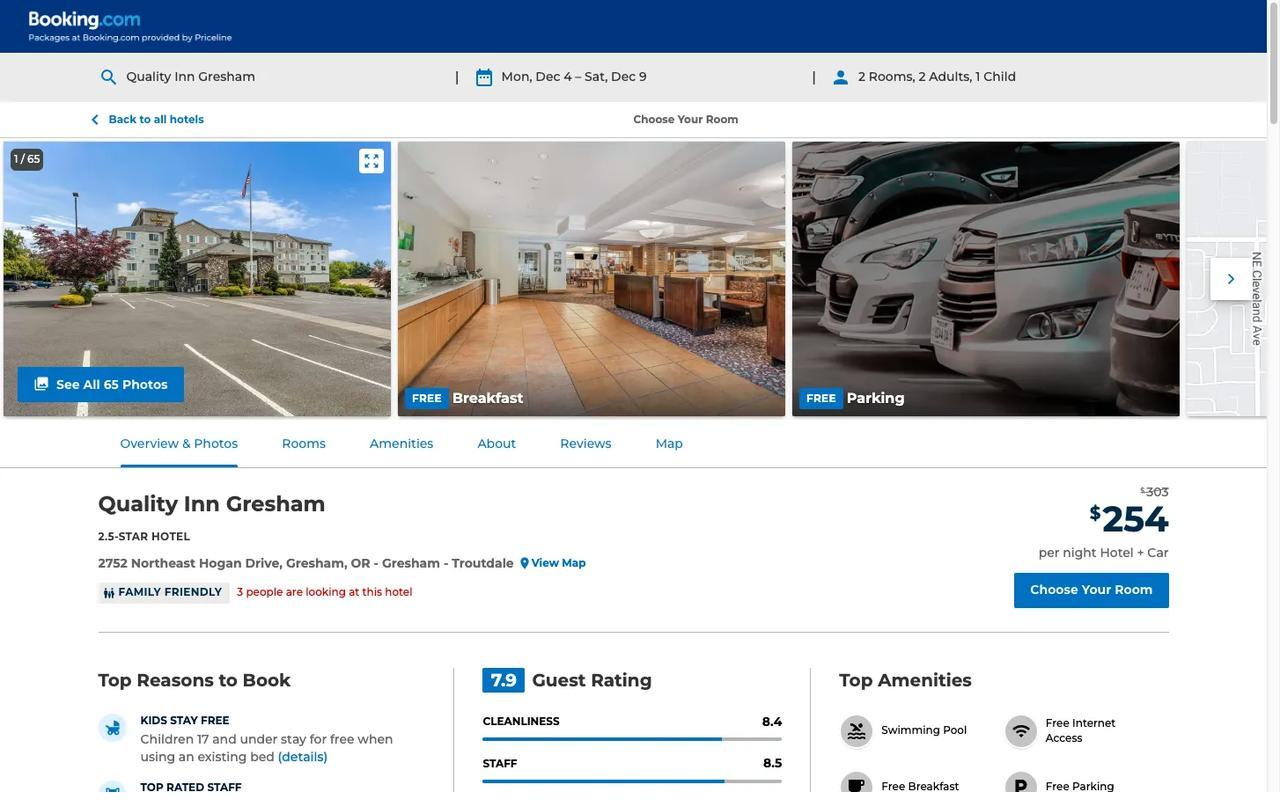 Task type: locate. For each thing, give the bounding box(es) containing it.
0 horizontal spatial $
[[1090, 503, 1102, 525]]

1 horizontal spatial 65
[[104, 377, 119, 392]]

your
[[678, 112, 703, 126], [1083, 583, 1112, 599]]

map inside button
[[562, 556, 586, 570]]

0 horizontal spatial hotel
[[152, 530, 190, 543]]

1 horizontal spatial choose your room
[[1031, 583, 1154, 599]]

inn up hotels
[[175, 69, 195, 85]]

1 vertical spatial choose your room
[[1031, 583, 1154, 599]]

/
[[21, 152, 25, 166]]

2 | from the left
[[812, 69, 817, 85]]

0 horizontal spatial 65
[[27, 152, 40, 166]]

1 horizontal spatial map
[[656, 436, 684, 452]]

people
[[246, 586, 283, 599]]

using
[[141, 750, 175, 766]]

0 horizontal spatial to
[[140, 113, 151, 126]]

$
[[1141, 486, 1146, 495], [1090, 503, 1102, 525]]

0 horizontal spatial room
[[706, 112, 739, 126]]

1 horizontal spatial top
[[840, 670, 874, 691]]

1 horizontal spatial dec
[[611, 69, 636, 85]]

choose your room
[[634, 112, 739, 126], [1031, 583, 1154, 599]]

$ left 303
[[1141, 486, 1146, 495]]

to
[[140, 113, 151, 126], [219, 670, 238, 691]]

choose your room down night
[[1031, 583, 1154, 599]]

1 horizontal spatial amenities
[[878, 670, 973, 691]]

photos right "all"
[[122, 377, 168, 392]]

0 horizontal spatial top
[[98, 670, 132, 691]]

hotels
[[170, 113, 204, 126]]

family friendly
[[118, 586, 222, 599]]

choose
[[634, 112, 675, 126], [1031, 583, 1079, 599]]

0 horizontal spatial free
[[201, 714, 230, 727]]

choose your room inside button
[[1031, 583, 1154, 599]]

1 horizontal spatial choose
[[1031, 583, 1079, 599]]

hotel inside $ 303 $ 254 per night hotel + car
[[1101, 546, 1134, 562]]

0 vertical spatial gresham
[[198, 69, 255, 85]]

65
[[27, 152, 40, 166], [104, 377, 119, 392]]

map right 'reviews'
[[656, 436, 684, 452]]

(details) button
[[278, 750, 328, 767]]

0 vertical spatial quality inn gresham
[[126, 69, 255, 85]]

1 vertical spatial photos
[[194, 436, 238, 452]]

1 left child
[[976, 69, 981, 85]]

2 horizontal spatial free
[[807, 392, 837, 405]]

1 horizontal spatial free
[[412, 392, 442, 405]]

1 horizontal spatial room
[[1115, 583, 1154, 599]]

reviews
[[561, 436, 612, 452]]

children
[[141, 732, 194, 748]]

0 horizontal spatial 2
[[859, 69, 866, 85]]

tab list
[[98, 420, 706, 468]]

quality up "star" at the left bottom of the page
[[98, 492, 178, 517]]

quality inn gresham
[[126, 69, 255, 85], [98, 492, 326, 517]]

0 vertical spatial 65
[[27, 152, 40, 166]]

to left book
[[219, 670, 238, 691]]

0 horizontal spatial amenities
[[370, 436, 434, 452]]

quality
[[126, 69, 171, 85], [98, 492, 178, 517]]

choose down per on the bottom right of page
[[1031, 583, 1079, 599]]

see
[[56, 377, 80, 392]]

1 horizontal spatial to
[[219, 670, 238, 691]]

hotel left the +
[[1101, 546, 1134, 562]]

65 right "all"
[[104, 377, 119, 392]]

+
[[1138, 546, 1145, 562]]

0 horizontal spatial choose
[[634, 112, 675, 126]]

1 horizontal spatial 2
[[919, 69, 926, 85]]

| left mon,
[[455, 69, 460, 85]]

1
[[976, 69, 981, 85], [14, 152, 18, 166]]

1 | from the left
[[455, 69, 460, 85]]

free up amenities button
[[412, 392, 442, 405]]

0 vertical spatial choose your room
[[634, 112, 739, 126]]

tab list containing overview & photos
[[98, 420, 706, 468]]

quality inn gresham up hotels
[[126, 69, 255, 85]]

photos
[[122, 377, 168, 392], [194, 436, 238, 452]]

at
[[349, 586, 360, 599]]

1 top from the left
[[98, 670, 132, 691]]

0 vertical spatial hotel
[[152, 530, 190, 543]]

quality up the back to all hotels
[[126, 69, 171, 85]]

inn
[[175, 69, 195, 85], [184, 492, 220, 517]]

under
[[240, 732, 278, 748]]

map right view
[[562, 556, 586, 570]]

0 vertical spatial to
[[140, 113, 151, 126]]

free up and
[[201, 714, 230, 727]]

0 vertical spatial photos
[[122, 377, 168, 392]]

1 vertical spatial room
[[1115, 583, 1154, 599]]

dec left 9
[[611, 69, 636, 85]]

rooms
[[282, 436, 326, 452]]

parking
[[847, 390, 905, 407]]

1 vertical spatial $
[[1090, 503, 1102, 525]]

reasons
[[137, 670, 214, 691]]

0 horizontal spatial 1
[[14, 152, 18, 166]]

0 vertical spatial your
[[678, 112, 703, 126]]

65 for /
[[27, 152, 40, 166]]

254
[[1103, 498, 1170, 541]]

1 horizontal spatial photos
[[194, 436, 238, 452]]

and
[[213, 732, 237, 748]]

1 vertical spatial your
[[1083, 583, 1112, 599]]

| for 2 rooms, 2 adults, 1 child
[[812, 69, 817, 85]]

0 vertical spatial choose
[[634, 112, 675, 126]]

65 inside button
[[104, 377, 119, 392]]

4
[[564, 69, 572, 85]]

mon, dec 4 – sat, dec 9
[[502, 69, 647, 85]]

overview & photos button
[[99, 421, 259, 468]]

| left rooms,
[[812, 69, 817, 85]]

dec left 4
[[536, 69, 561, 85]]

1 vertical spatial choose
[[1031, 583, 1079, 599]]

0 horizontal spatial |
[[455, 69, 460, 85]]

map
[[656, 436, 684, 452], [562, 556, 586, 570]]

(details)
[[278, 750, 328, 766]]

65 right /
[[27, 152, 40, 166]]

1 vertical spatial 1
[[14, 152, 18, 166]]

photos right &
[[194, 436, 238, 452]]

free left parking
[[807, 392, 837, 405]]

0 vertical spatial room
[[706, 112, 739, 126]]

1 inside 1 / 65 button
[[14, 152, 18, 166]]

$ left '254'
[[1090, 503, 1102, 525]]

inn down &
[[184, 492, 220, 517]]

free internet access
[[1046, 717, 1116, 745]]

2 left rooms,
[[859, 69, 866, 85]]

reviews button
[[539, 421, 633, 468]]

0 vertical spatial amenities
[[370, 436, 434, 452]]

room
[[706, 112, 739, 126], [1115, 583, 1154, 599]]

choose your room down 9
[[634, 112, 739, 126]]

gresham down rooms button
[[226, 492, 326, 517]]

1 vertical spatial quality
[[98, 492, 178, 517]]

2 top from the left
[[840, 670, 874, 691]]

gresham up hotels
[[198, 69, 255, 85]]

1 left /
[[14, 152, 18, 166]]

access
[[1046, 732, 1083, 745]]

sat,
[[585, 69, 608, 85]]

2 2 from the left
[[919, 69, 926, 85]]

0 vertical spatial 1
[[976, 69, 981, 85]]

to left all
[[140, 113, 151, 126]]

rooms button
[[261, 421, 347, 468]]

1 vertical spatial map
[[562, 556, 586, 570]]

1 horizontal spatial $
[[1141, 486, 1146, 495]]

2 left adults,
[[919, 69, 926, 85]]

bed
[[250, 750, 275, 766]]

1 horizontal spatial your
[[1083, 583, 1112, 599]]

gresham
[[198, 69, 255, 85], [226, 492, 326, 517]]

0 horizontal spatial photos
[[122, 377, 168, 392]]

child
[[984, 69, 1017, 85]]

0 vertical spatial $
[[1141, 486, 1146, 495]]

quality inn gresham down &
[[98, 492, 326, 517]]

1 vertical spatial 65
[[104, 377, 119, 392]]

0 horizontal spatial map
[[562, 556, 586, 570]]

top reasons to book
[[98, 670, 291, 691]]

8.5
[[764, 756, 783, 772]]

1 horizontal spatial |
[[812, 69, 817, 85]]

choose inside button
[[1031, 583, 1079, 599]]

|
[[455, 69, 460, 85], [812, 69, 817, 85]]

1 vertical spatial amenities
[[878, 670, 973, 691]]

0 vertical spatial map
[[656, 436, 684, 452]]

when
[[358, 732, 393, 748]]

0 vertical spatial inn
[[175, 69, 195, 85]]

cleanliness
[[483, 715, 560, 729]]

0 horizontal spatial your
[[678, 112, 703, 126]]

for
[[310, 732, 327, 748]]

1 vertical spatial to
[[219, 670, 238, 691]]

0 horizontal spatial choose your room
[[634, 112, 739, 126]]

0 horizontal spatial dec
[[536, 69, 561, 85]]

1 vertical spatial hotel
[[1101, 546, 1134, 562]]

9
[[640, 69, 647, 85]]

1 / 65
[[14, 152, 40, 166]]

17
[[197, 732, 209, 748]]

1 horizontal spatial 1
[[976, 69, 981, 85]]

stay
[[281, 732, 307, 748]]

family
[[118, 586, 161, 599]]

65 inside button
[[27, 152, 40, 166]]

free
[[1046, 717, 1070, 730]]

choose down 9
[[634, 112, 675, 126]]

hotel right "star" at the left bottom of the page
[[152, 530, 190, 543]]

1 horizontal spatial hotel
[[1101, 546, 1134, 562]]



Task type: describe. For each thing, give the bounding box(es) containing it.
kids stay free
[[141, 714, 230, 727]]

staff
[[483, 757, 518, 770]]

about button
[[457, 421, 538, 468]]

children 17 and under stay for free when using an existing bed
[[141, 732, 393, 766]]

kids
[[141, 714, 167, 727]]

back to all hotels
[[109, 113, 204, 126]]

top for top reasons to book
[[98, 670, 132, 691]]

hotel
[[385, 586, 413, 599]]

view map
[[532, 556, 586, 570]]

$ 303 $ 254 per night hotel + car
[[1039, 485, 1170, 562]]

night
[[1064, 546, 1097, 562]]

are
[[286, 586, 303, 599]]

all
[[83, 377, 100, 392]]

guest
[[532, 670, 586, 691]]

amenities button
[[349, 421, 455, 468]]

1 2 from the left
[[859, 69, 866, 85]]

2.5-star hotel
[[98, 530, 190, 543]]

1 dec from the left
[[536, 69, 561, 85]]

top amenities
[[840, 670, 973, 691]]

existing
[[198, 750, 247, 766]]

2 rooms, 2 adults, 1 child
[[859, 69, 1017, 85]]

friendly
[[165, 586, 222, 599]]

–
[[576, 69, 582, 85]]

looking
[[306, 586, 346, 599]]

map inside button
[[656, 436, 684, 452]]

1 / 65 button
[[4, 142, 391, 417]]

room inside choose your room button
[[1115, 583, 1154, 599]]

your inside choose your room button
[[1083, 583, 1112, 599]]

all
[[154, 113, 167, 126]]

on site image
[[4, 142, 391, 417]]

overview & photos
[[120, 436, 238, 452]]

this
[[363, 586, 382, 599]]

back
[[109, 113, 137, 126]]

1 vertical spatial inn
[[184, 492, 220, 517]]

swimming
[[882, 724, 941, 738]]

guest rating
[[532, 670, 653, 691]]

7.9
[[491, 670, 517, 691]]

booking.com packages image
[[28, 11, 234, 42]]

free
[[330, 732, 355, 748]]

to inside button
[[140, 113, 151, 126]]

1 vertical spatial quality inn gresham
[[98, 492, 326, 517]]

view map button
[[514, 556, 586, 571]]

adults,
[[930, 69, 973, 85]]

| for mon, dec 4 – sat, dec 9
[[455, 69, 460, 85]]

3 people are looking at this hotel
[[237, 586, 413, 599]]

303
[[1147, 485, 1170, 500]]

top for top amenities
[[840, 670, 874, 691]]

1 vertical spatial gresham
[[226, 492, 326, 517]]

view
[[532, 556, 559, 570]]

0 vertical spatial quality
[[126, 69, 171, 85]]

overview
[[120, 436, 179, 452]]

swimming pool
[[882, 724, 968, 738]]

about
[[478, 436, 517, 452]]

per
[[1039, 546, 1060, 562]]

see all 65 photos
[[56, 377, 168, 392]]

star
[[119, 530, 148, 543]]

rating
[[591, 670, 653, 691]]

car
[[1148, 546, 1170, 562]]

3
[[237, 586, 243, 599]]

map button
[[635, 421, 705, 468]]

book
[[243, 670, 291, 691]]

&
[[182, 436, 191, 452]]

mon,
[[502, 69, 533, 85]]

65 for all
[[104, 377, 119, 392]]

pool
[[944, 724, 968, 738]]

rooms,
[[869, 69, 916, 85]]

back to all hotels button
[[84, 109, 204, 130]]

free for parking
[[807, 392, 837, 405]]

see all 65 photos button
[[18, 367, 184, 403]]

stay
[[170, 714, 198, 727]]

an
[[179, 750, 194, 766]]

choose your room button
[[1015, 574, 1170, 609]]

2.5-
[[98, 530, 119, 543]]

internet
[[1073, 717, 1116, 730]]

breakfast
[[453, 390, 524, 407]]

amenities inside button
[[370, 436, 434, 452]]

2 dec from the left
[[611, 69, 636, 85]]

free for breakfast
[[412, 392, 442, 405]]

8.4
[[763, 714, 783, 730]]



Task type: vqa. For each thing, say whether or not it's contained in the screenshot.
the 1
yes



